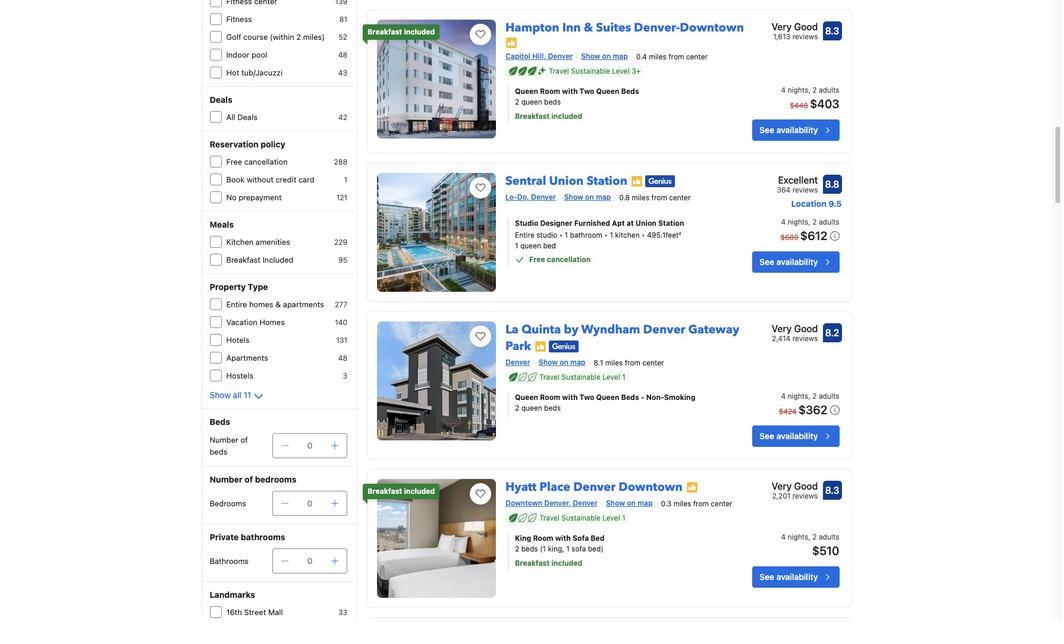 Task type: vqa. For each thing, say whether or not it's contained in the screenshot.
0 related to bathrooms
yes



Task type: locate. For each thing, give the bounding box(es) containing it.
• down designer
[[560, 231, 563, 240]]

reviews right 2,414
[[793, 334, 819, 343]]

downtown down hyatt
[[506, 499, 543, 508]]

see for la quinta by wyndham denver gateway park
[[760, 431, 775, 441]]

bathroom
[[570, 231, 603, 240]]

2 availability from the top
[[777, 257, 819, 267]]

1 down 8.1 miles from center
[[623, 373, 626, 382]]

wyndham
[[582, 322, 641, 338]]

4 inside the 4 nights , 2 adults $510
[[782, 533, 786, 542]]

0 vertical spatial this property is part of our preferred partner program. it's committed to providing excellent service and good value. it'll pay us a higher commission if you make a booking. image
[[506, 37, 518, 49]]

gateway
[[689, 322, 740, 338]]

level for denver
[[603, 373, 621, 382]]

, down very good 2,201 reviews
[[809, 533, 811, 542]]

show on map down sentral union station
[[565, 193, 611, 202]]

from for la quinta by wyndham denver gateway park
[[625, 359, 641, 368]]

1 vertical spatial very
[[772, 324, 792, 334]]

reviews inside very good 1,613 reviews
[[793, 32, 819, 41]]

2 48 from the top
[[338, 354, 348, 363]]

show all 11 button
[[210, 390, 266, 404]]

free down bed
[[530, 255, 546, 264]]

map left 0.8
[[596, 193, 611, 202]]

travel sustainable level 1 up sofa
[[540, 514, 626, 523]]

designer
[[541, 219, 573, 228]]

1 horizontal spatial deals
[[238, 112, 258, 122]]

1 vertical spatial travel
[[540, 373, 560, 382]]

scored 8.2 element
[[823, 324, 842, 343]]

0 vertical spatial station
[[587, 173, 628, 189]]

bed
[[591, 534, 605, 543]]

8.1 miles from center
[[594, 359, 665, 368]]

0 vertical spatial very
[[772, 21, 792, 32]]

2 vertical spatial good
[[795, 481, 819, 492]]

4 nights , 2 adults for gateway
[[782, 392, 840, 401]]

reviews inside very good 2,414 reviews
[[793, 334, 819, 343]]

reviews for hyatt place denver downtown
[[793, 492, 819, 501]]

denver right hill,
[[548, 52, 573, 61]]

miles for &
[[649, 52, 667, 61]]

union inside sentral union station link
[[550, 173, 584, 189]]

on
[[603, 52, 611, 61], [586, 193, 594, 202], [560, 358, 569, 367], [627, 499, 636, 508]]

1 very from the top
[[772, 21, 792, 32]]

reviews right 2,201
[[793, 492, 819, 501]]

1 vertical spatial breakfast included
[[368, 487, 435, 496]]

1 availability from the top
[[777, 125, 819, 135]]

book
[[226, 175, 245, 184]]

travel for place
[[540, 514, 560, 523]]

queen inside queen room with two queen beds 2 queen beds breakfast included
[[522, 98, 543, 106]]

0 vertical spatial with
[[563, 87, 578, 96]]

4 nights , 2 adults up the $362
[[782, 392, 840, 401]]

from
[[669, 52, 685, 61], [652, 193, 668, 202], [625, 359, 641, 368], [694, 500, 709, 509]]

travel sustainable level 1 for by
[[540, 373, 626, 382]]

this property is part of our preferred partner program. it's committed to providing excellent service and good value. it'll pay us a higher commission if you make a booking. image up 0.3 miles from center
[[687, 482, 699, 494]]

4 down 1,613
[[782, 86, 786, 95]]

with inside queen room with two queen beds - non-smoking 2 queen beds
[[563, 393, 578, 402]]

vacation homes
[[226, 318, 285, 327]]

of left bedrooms
[[245, 475, 253, 485]]

1 vertical spatial deals
[[238, 112, 258, 122]]

0 vertical spatial 4 nights , 2 adults
[[782, 86, 840, 95]]

1 see from the top
[[760, 125, 775, 135]]

0 horizontal spatial deals
[[210, 95, 233, 105]]

adults
[[819, 86, 840, 95], [819, 218, 840, 227], [819, 392, 840, 401], [819, 533, 840, 542]]

la quinta by wyndham denver gateway park
[[506, 322, 740, 355]]

two for by
[[580, 393, 595, 402]]

• right kitchen
[[642, 231, 646, 240]]

& for inn
[[584, 19, 594, 36]]

very inside very good 2,414 reviews
[[772, 324, 792, 334]]

from right 0.4
[[669, 52, 685, 61]]

1 48 from the top
[[338, 51, 348, 60]]

1 horizontal spatial union
[[636, 219, 657, 228]]

1 vertical spatial 0
[[307, 499, 313, 509]]

downtown up 0.3
[[619, 479, 683, 496]]

downtown denver, denver
[[506, 499, 598, 508]]

2 vertical spatial this property is part of our preferred partner program. it's committed to providing excellent service and good value. it'll pay us a higher commission if you make a booking. image
[[687, 482, 699, 494]]

good inside very good 2,414 reviews
[[795, 324, 819, 334]]

good left scored 8.2 element
[[795, 324, 819, 334]]

2 scored 8.3 element from the top
[[823, 481, 842, 500]]

2 number from the top
[[210, 475, 243, 485]]

show on map for denver
[[606, 499, 653, 508]]

see availability link down "$680"
[[753, 252, 840, 273]]

room inside queen room with two queen beds - non-smoking 2 queen beds
[[540, 393, 561, 402]]

&
[[584, 19, 594, 36], [276, 300, 281, 309]]

1 very good element from the top
[[772, 19, 819, 34]]

center right 0.3
[[711, 500, 733, 509]]

4 reviews from the top
[[793, 492, 819, 501]]

breakfast included
[[226, 255, 294, 265]]

downtown up '0.4 miles from center'
[[680, 19, 745, 36]]

on up furnished
[[586, 193, 594, 202]]

golf
[[226, 32, 241, 42]]

0 vertical spatial 0
[[307, 441, 313, 451]]

2 adults from the top
[[819, 218, 840, 227]]

$510
[[813, 544, 840, 558]]

level
[[613, 67, 630, 75], [603, 373, 621, 382], [603, 514, 621, 523]]

reviews inside very good 2,201 reviews
[[793, 492, 819, 501]]

2 0 from the top
[[307, 499, 313, 509]]

2 see from the top
[[760, 257, 775, 267]]

1 horizontal spatial free
[[530, 255, 546, 264]]

0 vertical spatial union
[[550, 173, 584, 189]]

0 vertical spatial good
[[795, 21, 819, 32]]

4 availability from the top
[[777, 572, 819, 582]]

4
[[782, 86, 786, 95], [782, 218, 786, 227], [782, 392, 786, 401], [782, 533, 786, 542]]

2 good from the top
[[795, 324, 819, 334]]

0 vertical spatial free cancellation
[[226, 157, 288, 167]]

on for denver
[[627, 499, 636, 508]]

level up king room with sofa bed link on the bottom of page
[[603, 514, 621, 523]]

nights up "$680"
[[788, 218, 809, 227]]

1 vertical spatial very good element
[[772, 322, 819, 336]]

1 vertical spatial queen
[[521, 242, 542, 250]]

map left 0.4
[[613, 52, 628, 61]]

adults inside the 4 nights , 2 adults $510
[[819, 533, 840, 542]]

number inside number of beds
[[210, 436, 239, 445]]

0 vertical spatial breakfast included
[[368, 27, 435, 36]]

0 vertical spatial number
[[210, 436, 239, 445]]

downtown
[[680, 19, 745, 36], [619, 479, 683, 496], [506, 499, 543, 508]]

0 horizontal spatial entire
[[226, 300, 247, 309]]

room inside king room with sofa bed 2 beds (1 king, 1 sofa bed) breakfast included
[[533, 534, 554, 543]]

1 4 nights , 2 adults from the top
[[782, 86, 840, 95]]

1 vertical spatial level
[[603, 373, 621, 382]]

center up non-
[[643, 359, 665, 368]]

cancellation
[[244, 157, 288, 167], [547, 255, 591, 264]]

union up lo-do, denver
[[550, 173, 584, 189]]

property type
[[210, 282, 268, 292]]

4 nights , 2 adults for downtown
[[782, 86, 840, 95]]

nights down 2,201
[[788, 533, 809, 542]]

1 breakfast included from the top
[[368, 27, 435, 36]]

kitchen amenities
[[226, 237, 290, 247]]

0 vertical spatial sustainable
[[571, 67, 611, 75]]

two inside queen room with two queen beds 2 queen beds breakfast included
[[580, 87, 595, 96]]

1 vertical spatial good
[[795, 324, 819, 334]]

show for downtown
[[606, 499, 626, 508]]

all
[[226, 112, 235, 122]]

2 reviews from the top
[[793, 186, 819, 195]]

reviews up location
[[793, 186, 819, 195]]

no prepayment
[[226, 193, 282, 202]]

0 vertical spatial travel sustainable level 1
[[540, 373, 626, 382]]

two inside queen room with two queen beds - non-smoking 2 queen beds
[[580, 393, 595, 402]]

reviews right 1,613
[[793, 32, 819, 41]]

1 vertical spatial travel sustainable level 1
[[540, 514, 626, 523]]

131
[[336, 336, 348, 345]]

entire inside entire studio • 1 bathroom • 1 kitchen • 495.1feet² 1 queen bed
[[515, 231, 535, 240]]

availability down $424
[[777, 431, 819, 441]]

availability
[[777, 125, 819, 135], [777, 257, 819, 267], [777, 431, 819, 441], [777, 572, 819, 582]]

reviews inside excellent 364 reviews
[[793, 186, 819, 195]]

0.8 miles from center
[[620, 193, 691, 202]]

center for la quinta by wyndham denver gateway park
[[643, 359, 665, 368]]

1 travel sustainable level 1 from the top
[[540, 373, 626, 382]]

2 vertical spatial level
[[603, 514, 621, 523]]

1,613
[[774, 32, 791, 41]]

from down la quinta by wyndham denver gateway park
[[625, 359, 641, 368]]

see availability link for la quinta by wyndham denver gateway park
[[753, 426, 840, 447]]

cancellation up book without credit card
[[244, 157, 288, 167]]

0 vertical spatial of
[[241, 436, 248, 445]]

see availability down $448
[[760, 125, 819, 135]]

travel
[[549, 67, 569, 75], [540, 373, 560, 382], [540, 514, 560, 523]]

1 vertical spatial 8.3
[[826, 485, 840, 496]]

0 vertical spatial scored 8.3 element
[[823, 21, 842, 40]]

this property is part of our preferred partner program. it's committed to providing excellent service and good value. it'll pay us a higher commission if you make a booking. image up 0.8 miles from center
[[631, 176, 643, 188]]

travel sustainable level 1 down '8.1' in the bottom of the page
[[540, 373, 626, 382]]

very
[[772, 21, 792, 32], [772, 324, 792, 334], [772, 481, 792, 492]]

sentral union station link
[[506, 168, 628, 189]]

see for hampton inn & suites denver-downtown
[[760, 125, 775, 135]]

1 vertical spatial free
[[530, 255, 546, 264]]

miles right 0.8
[[632, 193, 650, 202]]

1 vertical spatial room
[[540, 393, 561, 402]]

2 very from the top
[[772, 324, 792, 334]]

sustainable down '8.1' in the bottom of the page
[[562, 373, 601, 382]]

0 vertical spatial two
[[580, 87, 595, 96]]

1 number from the top
[[210, 436, 239, 445]]

see availability link down $448
[[753, 120, 840, 141]]

this property is part of our preferred partner program. it's committed to providing excellent service and good value. it'll pay us a higher commission if you make a booking. image up 'capitol'
[[506, 37, 518, 49]]

location 9.5
[[792, 199, 842, 209]]

1 horizontal spatial cancellation
[[547, 255, 591, 264]]

see
[[760, 125, 775, 135], [760, 257, 775, 267], [760, 431, 775, 441], [760, 572, 775, 582]]

denver right do,
[[531, 193, 556, 202]]

3 reviews from the top
[[793, 334, 819, 343]]

adults up $403
[[819, 86, 840, 95]]

two down travel sustainable level 3+
[[580, 87, 595, 96]]

suites
[[596, 19, 631, 36]]

0 vertical spatial 8.3
[[826, 25, 840, 36]]

2 vertical spatial 0
[[307, 556, 313, 567]]

very for gateway
[[772, 324, 792, 334]]

very good element for downtown
[[772, 19, 819, 34]]

private bathrooms
[[210, 533, 285, 543]]

4 nights , 2 adults up $448 $403
[[782, 86, 840, 95]]

3 4 nights , 2 adults from the top
[[782, 392, 840, 401]]

0.3 miles from center
[[661, 500, 733, 509]]

3 see from the top
[[760, 431, 775, 441]]

2 • from the left
[[605, 231, 608, 240]]

this property is part of our preferred partner program. it's committed to providing excellent service and good value. it'll pay us a higher commission if you make a booking. image for quinta
[[535, 341, 547, 353]]

3 see availability from the top
[[760, 431, 819, 441]]

miles right '8.1' in the bottom of the page
[[606, 359, 623, 368]]

2 4 nights , 2 adults from the top
[[782, 218, 840, 227]]

1 horizontal spatial &
[[584, 19, 594, 36]]

4 for sentral union station
[[782, 218, 786, 227]]

4 down 2,201
[[782, 533, 786, 542]]

queen
[[522, 98, 543, 106], [521, 242, 542, 250], [522, 404, 543, 413]]

4 up $424
[[782, 392, 786, 401]]

la
[[506, 322, 519, 338]]

1 horizontal spatial •
[[605, 231, 608, 240]]

good right 1,613
[[795, 21, 819, 32]]

nights
[[788, 86, 809, 95], [788, 218, 809, 227], [788, 392, 809, 401], [788, 533, 809, 542]]

2 vertical spatial sustainable
[[562, 514, 601, 523]]

0 vertical spatial 48
[[338, 51, 348, 60]]

good for downtown
[[795, 21, 819, 32]]

2 vertical spatial room
[[533, 534, 554, 543]]

level down '8.1' in the bottom of the page
[[603, 373, 621, 382]]

0 vertical spatial &
[[584, 19, 594, 36]]

3 availability from the top
[[777, 431, 819, 441]]

hampton inn & suites denver-downtown link
[[506, 15, 745, 36]]

1 see availability from the top
[[760, 125, 819, 135]]

4 for la quinta by wyndham denver gateway park
[[782, 392, 786, 401]]

breakfast included for hyatt place denver downtown
[[368, 487, 435, 496]]

availability down "$680"
[[777, 257, 819, 267]]

2 see availability from the top
[[760, 257, 819, 267]]

adults for la quinta by wyndham denver gateway park
[[819, 392, 840, 401]]

0 horizontal spatial union
[[550, 173, 584, 189]]

station up 495.1feet² at the top right of the page
[[659, 219, 685, 228]]

room inside queen room with two queen beds 2 queen beds breakfast included
[[540, 87, 561, 96]]

see availability link for sentral union station
[[753, 252, 840, 273]]

3+
[[632, 67, 641, 75]]

1 vertical spatial entire
[[226, 300, 247, 309]]

2 see availability link from the top
[[753, 252, 840, 273]]

beds inside queen room with two queen beds - non-smoking 2 queen beds
[[545, 404, 561, 413]]

cancellation down bed
[[547, 255, 591, 264]]

48 down "131" at the left of page
[[338, 354, 348, 363]]

see availability link for hampton inn & suites denver-downtown
[[753, 120, 840, 141]]

2 vertical spatial 4 nights , 2 adults
[[782, 392, 840, 401]]

1 vertical spatial union
[[636, 219, 657, 228]]

4 4 from the top
[[782, 533, 786, 542]]

sustainable up the queen room with two queen beds 'link'
[[571, 67, 611, 75]]

4 nights from the top
[[788, 533, 809, 542]]

2 two from the top
[[580, 393, 595, 402]]

good for gateway
[[795, 324, 819, 334]]

denver for downtown denver, denver
[[573, 499, 598, 508]]

4 , from the top
[[809, 533, 811, 542]]

1 vertical spatial beds
[[622, 393, 640, 402]]

1 horizontal spatial entire
[[515, 231, 535, 240]]

, for hampton inn & suites denver-downtown
[[809, 86, 811, 95]]

1 vertical spatial sustainable
[[562, 373, 601, 382]]

sofa
[[572, 545, 586, 554]]

1 vertical spatial 4 nights , 2 adults
[[782, 218, 840, 227]]

see availability down $424
[[760, 431, 819, 441]]

inn
[[563, 19, 581, 36]]

very inside very good 1,613 reviews
[[772, 21, 792, 32]]

travel down downtown denver, denver
[[540, 514, 560, 523]]

denver for lo-do, denver
[[531, 193, 556, 202]]

on down by
[[560, 358, 569, 367]]

see availability for hyatt place denver downtown
[[760, 572, 819, 582]]

entire down studio
[[515, 231, 535, 240]]

sentral
[[506, 173, 547, 189]]

nights up $424
[[788, 392, 809, 401]]

0 for bathrooms
[[307, 556, 313, 567]]

map for denver
[[638, 499, 653, 508]]

8.3 right very good 1,613 reviews
[[826, 25, 840, 36]]

1 vertical spatial with
[[563, 393, 578, 402]]

1 vertical spatial 48
[[338, 354, 348, 363]]

1 vertical spatial this property is part of our preferred partner program. it's committed to providing excellent service and good value. it'll pay us a higher commission if you make a booking. image
[[631, 176, 643, 188]]

1 , from the top
[[809, 86, 811, 95]]

of for beds
[[241, 436, 248, 445]]

free
[[226, 157, 242, 167], [530, 255, 546, 264]]

this property is part of our preferred partner program. it's committed to providing excellent service and good value. it'll pay us a higher commission if you make a booking. image
[[506, 37, 518, 49], [631, 176, 643, 188], [687, 482, 699, 494]]

this property is part of our preferred partner program. it's committed to providing excellent service and good value. it'll pay us a higher commission if you make a booking. image for hyatt place denver downtown
[[687, 482, 699, 494]]

nights inside the 4 nights , 2 adults $510
[[788, 533, 809, 542]]

queen down travel sustainable level 3+
[[597, 87, 620, 96]]

hampton inn & suites denver-downtown image
[[377, 19, 496, 138]]

two down '8.1' in the bottom of the page
[[580, 393, 595, 402]]

3 0 from the top
[[307, 556, 313, 567]]

0 vertical spatial free
[[226, 157, 242, 167]]

level left 3+
[[613, 67, 630, 75]]

2 4 from the top
[[782, 218, 786, 227]]

number for number of bedrooms
[[210, 475, 243, 485]]

48 up 43
[[338, 51, 348, 60]]

8.3
[[826, 25, 840, 36], [826, 485, 840, 496]]

288
[[334, 158, 348, 167]]

king
[[515, 534, 532, 543]]

95
[[339, 256, 348, 265]]

1 8.3 from the top
[[826, 25, 840, 36]]

4 see availability link from the top
[[753, 567, 840, 588]]

0.8
[[620, 193, 630, 202]]

0 vertical spatial very good element
[[772, 19, 819, 34]]

0 horizontal spatial •
[[560, 231, 563, 240]]

2 vertical spatial very good element
[[772, 479, 819, 494]]

beds down 3+
[[622, 87, 640, 96]]

0 vertical spatial cancellation
[[244, 157, 288, 167]]

, inside the 4 nights , 2 adults $510
[[809, 533, 811, 542]]

3 very from the top
[[772, 481, 792, 492]]

1 scored 8.3 element from the top
[[823, 21, 842, 40]]

3 adults from the top
[[819, 392, 840, 401]]

1 horizontal spatial this property is part of our preferred partner program. it's committed to providing excellent service and good value. it'll pay us a higher commission if you make a booking. image
[[631, 176, 643, 188]]

with
[[563, 87, 578, 96], [563, 393, 578, 402], [556, 534, 571, 543]]

show on map up travel sustainable level 3+
[[582, 52, 628, 61]]

travel sustainable level 1
[[540, 373, 626, 382], [540, 514, 626, 523]]

scored 8.3 element right very good 2,201 reviews
[[823, 481, 842, 500]]

4 see from the top
[[760, 572, 775, 582]]

0 horizontal spatial &
[[276, 300, 281, 309]]

deals up all
[[210, 95, 233, 105]]

with inside queen room with two queen beds 2 queen beds breakfast included
[[563, 87, 578, 96]]

miles right 0.4
[[649, 52, 667, 61]]

deals right all
[[238, 112, 258, 122]]

this property is part of our preferred partner program. it's committed to providing excellent service and good value. it'll pay us a higher commission if you make a booking. image for place
[[687, 482, 699, 494]]

3 4 from the top
[[782, 392, 786, 401]]

nights for la quinta by wyndham denver gateway park
[[788, 392, 809, 401]]

see availability link down $424
[[753, 426, 840, 447]]

show on map for by
[[539, 358, 586, 367]]

denver inside the hyatt place denver downtown link
[[574, 479, 616, 496]]

center for sentral union station
[[670, 193, 691, 202]]

miles for by
[[606, 359, 623, 368]]

4 nights , 2 adults
[[782, 86, 840, 95], [782, 218, 840, 227], [782, 392, 840, 401]]

3 , from the top
[[809, 392, 811, 401]]

• down studio designer furnished apt at union station
[[605, 231, 608, 240]]

2 vertical spatial with
[[556, 534, 571, 543]]

see availability link down the 4 nights , 2 adults $510
[[753, 567, 840, 588]]

beds
[[545, 98, 561, 106], [545, 404, 561, 413], [210, 448, 228, 457], [522, 545, 538, 554]]

with inside king room with sofa bed 2 beds (1 king, 1 sofa bed) breakfast included
[[556, 534, 571, 543]]

map
[[613, 52, 628, 61], [596, 193, 611, 202], [571, 358, 586, 367], [638, 499, 653, 508]]

breakfast inside king room with sofa bed 2 beds (1 king, 1 sofa bed) breakfast included
[[515, 559, 550, 568]]

miles for station
[[632, 193, 650, 202]]

1 vertical spatial scored 8.3 element
[[823, 481, 842, 500]]

beds inside queen room with two queen beds - non-smoking 2 queen beds
[[622, 393, 640, 402]]

entire down "property type"
[[226, 300, 247, 309]]

0 vertical spatial room
[[540, 87, 561, 96]]

tub/jacuzzi
[[242, 68, 283, 77]]

1 two from the top
[[580, 87, 595, 96]]

48 for indoor pool
[[338, 51, 348, 60]]

1 vertical spatial of
[[245, 475, 253, 485]]

1 vertical spatial two
[[580, 393, 595, 402]]

3 good from the top
[[795, 481, 819, 492]]

map for station
[[596, 193, 611, 202]]

0 vertical spatial queen
[[522, 98, 543, 106]]

non-
[[647, 393, 665, 402]]

1 vertical spatial &
[[276, 300, 281, 309]]

0 horizontal spatial this property is part of our preferred partner program. it's committed to providing excellent service and good value. it'll pay us a higher commission if you make a booking. image
[[506, 37, 518, 49]]

adults up the $362
[[819, 392, 840, 401]]

1 4 from the top
[[782, 86, 786, 95]]

beds for wyndham
[[622, 393, 640, 402]]

2 vertical spatial downtown
[[506, 499, 543, 508]]

see availability down "$680"
[[760, 257, 819, 267]]

excellent
[[779, 175, 819, 186]]

nights up $448
[[788, 86, 809, 95]]

1 vertical spatial free cancellation
[[530, 255, 591, 264]]

of up number of bedrooms
[[241, 436, 248, 445]]

from for sentral union station
[[652, 193, 668, 202]]

very good element
[[772, 19, 819, 34], [772, 322, 819, 336], [772, 479, 819, 494]]

4 see availability from the top
[[760, 572, 819, 582]]

1 vertical spatial number
[[210, 475, 243, 485]]

of inside number of beds
[[241, 436, 248, 445]]

2 8.3 from the top
[[826, 485, 840, 496]]

2 , from the top
[[809, 218, 811, 227]]

center up 495.1feet² at the top right of the page
[[670, 193, 691, 202]]

0 vertical spatial beds
[[622, 87, 640, 96]]

show down sentral union station
[[565, 193, 584, 202]]

show on map down by
[[539, 358, 586, 367]]

nights for hampton inn & suites denver-downtown
[[788, 86, 809, 95]]

this property is part of our preferred partner program. it's committed to providing excellent service and good value. it'll pay us a higher commission if you make a booking. image
[[506, 37, 518, 49], [631, 176, 643, 188], [535, 341, 547, 353], [535, 341, 547, 353], [687, 482, 699, 494]]

1 vertical spatial station
[[659, 219, 685, 228]]

2 nights from the top
[[788, 218, 809, 227]]

capitol
[[506, 52, 531, 61]]

0 vertical spatial level
[[613, 67, 630, 75]]

2 very good element from the top
[[772, 322, 819, 336]]

8.3 for hampton inn & suites denver-downtown
[[826, 25, 840, 36]]

breakfast included
[[368, 27, 435, 36], [368, 487, 435, 496]]

union right at
[[636, 219, 657, 228]]

denver up 8.1 miles from center
[[644, 322, 686, 338]]

1 see availability link from the top
[[753, 120, 840, 141]]

1 reviews from the top
[[793, 32, 819, 41]]

queen room with two queen beds - non-smoking 2 queen beds
[[515, 393, 696, 413]]

beds up number of beds
[[210, 417, 230, 427]]

$680
[[781, 233, 799, 242]]

1 adults from the top
[[819, 86, 840, 95]]

show on map left 0.3
[[606, 499, 653, 508]]

room
[[540, 87, 561, 96], [540, 393, 561, 402], [533, 534, 554, 543]]

good right 2,201
[[795, 481, 819, 492]]

lo-do, denver
[[506, 193, 556, 202]]

beds inside queen room with two queen beds 2 queen beds breakfast included
[[622, 87, 640, 96]]

very good 2,201 reviews
[[772, 481, 819, 501]]

2
[[297, 32, 301, 42], [813, 86, 817, 95], [515, 98, 520, 106], [813, 218, 817, 227], [813, 392, 817, 401], [515, 404, 520, 413], [813, 533, 817, 542], [515, 545, 520, 554]]

2 horizontal spatial this property is part of our preferred partner program. it's committed to providing excellent service and good value. it'll pay us a higher commission if you make a booking. image
[[687, 482, 699, 494]]

0 vertical spatial entire
[[515, 231, 535, 240]]

see availability down the 4 nights , 2 adults $510
[[760, 572, 819, 582]]

2 vertical spatial travel
[[540, 514, 560, 523]]

scored 8.3 element for hyatt place denver downtown
[[823, 481, 842, 500]]

1 good from the top
[[795, 21, 819, 32]]

see availability for hampton inn & suites denver-downtown
[[760, 125, 819, 135]]

with for place
[[556, 534, 571, 543]]

show left all
[[210, 390, 231, 401]]

2 travel sustainable level 1 from the top
[[540, 514, 626, 523]]

1 nights from the top
[[788, 86, 809, 95]]

2 breakfast included from the top
[[368, 487, 435, 496]]

3 see availability link from the top
[[753, 426, 840, 447]]

2 horizontal spatial •
[[642, 231, 646, 240]]

4 adults from the top
[[819, 533, 840, 542]]

miles right 0.3
[[674, 500, 692, 509]]

adults up $510
[[819, 533, 840, 542]]

1 0 from the top
[[307, 441, 313, 451]]

2 inside queen room with two queen beds - non-smoking 2 queen beds
[[515, 404, 520, 413]]

included
[[263, 255, 294, 265]]

travel down "quinta"
[[540, 373, 560, 382]]

show on map
[[582, 52, 628, 61], [565, 193, 611, 202], [539, 358, 586, 367], [606, 499, 653, 508]]

8.3 right very good 2,201 reviews
[[826, 485, 840, 496]]

sustainable for by
[[562, 373, 601, 382]]

station up 0.8
[[587, 173, 628, 189]]

2 vertical spatial very
[[772, 481, 792, 492]]

all
[[233, 390, 242, 401]]

0 vertical spatial travel
[[549, 67, 569, 75]]

3 nights from the top
[[788, 392, 809, 401]]

show on map for &
[[582, 52, 628, 61]]

queen left -
[[597, 393, 620, 402]]

1 vertical spatial downtown
[[619, 479, 683, 496]]

good inside very good 1,613 reviews
[[795, 21, 819, 32]]

4 for hampton inn & suites denver-downtown
[[782, 86, 786, 95]]

scored 8.3 element
[[823, 21, 842, 40], [823, 481, 842, 500]]

genius discounts available at this property. image
[[646, 176, 675, 188], [646, 176, 675, 188], [549, 341, 579, 353], [549, 341, 579, 353]]

deals
[[210, 95, 233, 105], [238, 112, 258, 122]]

2 vertical spatial queen
[[522, 404, 543, 413]]



Task type: describe. For each thing, give the bounding box(es) containing it.
smoking
[[665, 393, 696, 402]]

apartments
[[226, 354, 268, 363]]

studio designer furnished apt at union station link
[[515, 218, 717, 229]]

denver for hyatt place denver downtown
[[574, 479, 616, 496]]

(1
[[540, 545, 546, 554]]

0 horizontal spatial cancellation
[[244, 157, 288, 167]]

king room with sofa bed link
[[515, 534, 717, 544]]

see for hyatt place denver downtown
[[760, 572, 775, 582]]

at
[[627, 219, 634, 228]]

1 up king room with sofa bed link on the bottom of page
[[623, 514, 626, 523]]

very inside very good 2,201 reviews
[[772, 481, 792, 492]]

& for homes
[[276, 300, 281, 309]]

apartments
[[283, 300, 324, 309]]

miles)
[[303, 32, 325, 42]]

entire for entire homes & apartments
[[226, 300, 247, 309]]

breakfast inside queen room with two queen beds 2 queen beds breakfast included
[[515, 112, 550, 121]]

3 very good element from the top
[[772, 479, 819, 494]]

type
[[248, 282, 268, 292]]

with for quinta
[[563, 393, 578, 402]]

from for hyatt place denver downtown
[[694, 500, 709, 509]]

0 vertical spatial downtown
[[680, 19, 745, 36]]

excellent element
[[777, 173, 819, 187]]

1 up 121
[[344, 176, 348, 184]]

1 inside king room with sofa bed 2 beds (1 king, 1 sofa bed) breakfast included
[[567, 545, 570, 554]]

-
[[641, 393, 645, 402]]

studio designer furnished apt at union station
[[515, 219, 685, 228]]

reservation policy
[[210, 139, 286, 149]]

see availability link for hyatt place denver downtown
[[753, 567, 840, 588]]

show inside dropdown button
[[210, 390, 231, 401]]

entire homes & apartments
[[226, 300, 324, 309]]

hostels
[[226, 371, 254, 381]]

capitol hill, denver
[[506, 52, 573, 61]]

bed)
[[588, 545, 604, 554]]

queen down 'capitol'
[[515, 87, 539, 96]]

indoor
[[226, 50, 250, 60]]

good inside very good 2,201 reviews
[[795, 481, 819, 492]]

map for by
[[571, 358, 586, 367]]

all deals
[[226, 112, 258, 122]]

travel sustainable level 3+
[[549, 67, 641, 75]]

48 for apartments
[[338, 354, 348, 363]]

miles for denver
[[674, 500, 692, 509]]

sentral union station
[[506, 173, 628, 189]]

no
[[226, 193, 237, 202]]

1 down studio
[[515, 242, 519, 250]]

level for denver-
[[613, 67, 630, 75]]

on for station
[[586, 193, 594, 202]]

beds inside queen room with two queen beds 2 queen beds breakfast included
[[545, 98, 561, 106]]

do,
[[518, 193, 530, 202]]

queen room with two queen beds - non-smoking link
[[515, 393, 717, 403]]

by
[[564, 322, 579, 338]]

kitchen
[[616, 231, 640, 240]]

denver inside la quinta by wyndham denver gateway park
[[644, 322, 686, 338]]

0 horizontal spatial free cancellation
[[226, 157, 288, 167]]

2 inside queen room with two queen beds 2 queen beds breakfast included
[[515, 98, 520, 106]]

9.5
[[829, 199, 842, 209]]

2 vertical spatial beds
[[210, 417, 230, 427]]

apt
[[612, 219, 625, 228]]

indoor pool
[[226, 50, 267, 60]]

availability for la quinta by wyndham denver gateway park
[[777, 431, 819, 441]]

0 horizontal spatial free
[[226, 157, 242, 167]]

quinta
[[522, 322, 561, 338]]

reviews for la quinta by wyndham denver gateway park
[[793, 334, 819, 343]]

adults for hampton inn & suites denver-downtown
[[819, 86, 840, 95]]

card
[[299, 175, 315, 184]]

travel for quinta
[[540, 373, 560, 382]]

landmarks
[[210, 590, 255, 600]]

2 inside king room with sofa bed 2 beds (1 king, 1 sofa bed) breakfast included
[[515, 545, 520, 554]]

8.3 for hyatt place denver downtown
[[826, 485, 840, 496]]

very good element for gateway
[[772, 322, 819, 336]]

queen down park
[[515, 393, 539, 402]]

hyatt place denver downtown image
[[377, 479, 496, 599]]

homes
[[249, 300, 274, 309]]

, for la quinta by wyndham denver gateway park
[[809, 392, 811, 401]]

this property is part of our preferred partner program. it's committed to providing excellent service and good value. it'll pay us a higher commission if you make a booking. image for hampton inn & suites denver-downtown
[[506, 37, 518, 49]]

1 • from the left
[[560, 231, 563, 240]]

8.2
[[826, 328, 840, 339]]

, for sentral union station
[[809, 218, 811, 227]]

show all 11
[[210, 390, 251, 401]]

included inside king room with sofa bed 2 beds (1 king, 1 sofa bed) breakfast included
[[552, 559, 583, 568]]

studio
[[537, 231, 558, 240]]

with for inn
[[563, 87, 578, 96]]

1 vertical spatial cancellation
[[547, 255, 591, 264]]

center for hyatt place denver downtown
[[711, 500, 733, 509]]

travel sustainable level 1 for denver
[[540, 514, 626, 523]]

364
[[777, 186, 791, 195]]

beds inside king room with sofa bed 2 beds (1 king, 1 sofa bed) breakfast included
[[522, 545, 538, 554]]

beds inside number of beds
[[210, 448, 228, 457]]

of for bedrooms
[[245, 475, 253, 485]]

policy
[[261, 139, 286, 149]]

included inside queen room with two queen beds 2 queen beds breakfast included
[[552, 112, 583, 121]]

nights for sentral union station
[[788, 218, 809, 227]]

travel for inn
[[549, 67, 569, 75]]

room for place
[[533, 534, 554, 543]]

on for by
[[560, 358, 569, 367]]

availability for hyatt place denver downtown
[[777, 572, 819, 582]]

scored 8.8 element
[[823, 175, 842, 194]]

la quinta by wyndham denver gateway park image
[[377, 322, 496, 441]]

see availability for la quinta by wyndham denver gateway park
[[760, 431, 819, 441]]

1 horizontal spatial station
[[659, 219, 685, 228]]

43
[[339, 68, 348, 77]]

center for hampton inn & suites denver-downtown
[[687, 52, 708, 61]]

denver-
[[634, 19, 680, 36]]

0 horizontal spatial station
[[587, 173, 628, 189]]

excellent 364 reviews
[[777, 175, 819, 195]]

fitness
[[226, 14, 252, 24]]

hyatt place denver downtown link
[[506, 475, 683, 496]]

scored 8.3 element for hampton inn & suites denver-downtown
[[823, 21, 842, 40]]

hot
[[226, 68, 239, 77]]

16th
[[226, 608, 242, 618]]

495.1feet²
[[648, 231, 682, 240]]

number of beds
[[210, 436, 248, 457]]

very good 1,613 reviews
[[772, 21, 819, 41]]

breakfast included for hampton inn & suites denver-downtown
[[368, 27, 435, 36]]

book without credit card
[[226, 175, 315, 184]]

number of bedrooms
[[210, 475, 297, 485]]

credit
[[276, 175, 297, 184]]

room for inn
[[540, 87, 561, 96]]

bathrooms
[[241, 533, 285, 543]]

$448 $403
[[791, 97, 840, 111]]

meals
[[210, 220, 234, 230]]

$424
[[779, 407, 797, 416]]

sentral union station image
[[377, 173, 496, 292]]

42
[[339, 113, 348, 122]]

without
[[247, 175, 274, 184]]

1 down designer
[[565, 231, 568, 240]]

room for quinta
[[540, 393, 561, 402]]

show on map for station
[[565, 193, 611, 202]]

11
[[244, 390, 251, 401]]

beds for suites
[[622, 87, 640, 96]]

1 down the studio designer furnished apt at union station link
[[610, 231, 614, 240]]

number for number of beds
[[210, 436, 239, 445]]

queen room with two queen beds link
[[515, 86, 717, 97]]

union inside the studio designer furnished apt at union station link
[[636, 219, 657, 228]]

show for wyndham
[[539, 358, 558, 367]]

reviews for hampton inn & suites denver-downtown
[[793, 32, 819, 41]]

denver for capitol hill, denver
[[548, 52, 573, 61]]

2,201
[[773, 492, 791, 501]]

sustainable for &
[[571, 67, 611, 75]]

show for suites
[[582, 52, 601, 61]]

16th street mall
[[226, 608, 283, 618]]

queen inside queen room with two queen beds - non-smoking 2 queen beds
[[522, 404, 543, 413]]

map for &
[[613, 52, 628, 61]]

8.8
[[826, 179, 840, 190]]

vacation
[[226, 318, 258, 327]]

from for hampton inn & suites denver-downtown
[[669, 52, 685, 61]]

availability for sentral union station
[[777, 257, 819, 267]]

0 vertical spatial deals
[[210, 95, 233, 105]]

hampton
[[506, 19, 560, 36]]

availability for hampton inn & suites denver-downtown
[[777, 125, 819, 135]]

bathrooms
[[210, 557, 249, 567]]

amenities
[[256, 237, 290, 247]]

sofa
[[573, 534, 589, 543]]

52
[[339, 33, 348, 42]]

studio
[[515, 219, 539, 228]]

3
[[343, 372, 348, 381]]

0 for of
[[307, 499, 313, 509]]

2 inside the 4 nights , 2 adults $510
[[813, 533, 817, 542]]

hotels
[[226, 336, 250, 345]]

on for &
[[603, 52, 611, 61]]

adults for sentral union station
[[819, 218, 840, 227]]

lo-
[[506, 193, 518, 202]]

queen inside entire studio • 1 bathroom • 1 kitchen • 495.1feet² 1 queen bed
[[521, 242, 542, 250]]

81
[[340, 15, 348, 24]]

1 horizontal spatial free cancellation
[[530, 255, 591, 264]]

0.4 miles from center
[[637, 52, 708, 61]]

this property is part of our preferred partner program. it's committed to providing excellent service and good value. it'll pay us a higher commission if you make a booking. image for inn
[[506, 37, 518, 49]]

see availability for sentral union station
[[760, 257, 819, 267]]

0.4
[[637, 52, 647, 61]]

0.3
[[661, 500, 672, 509]]

3 • from the left
[[642, 231, 646, 240]]

course
[[243, 32, 268, 42]]

king,
[[548, 545, 565, 554]]

homes
[[260, 318, 285, 327]]

denver down park
[[506, 358, 531, 367]]

sustainable for denver
[[562, 514, 601, 523]]

very for downtown
[[772, 21, 792, 32]]

entire for entire studio • 1 bathroom • 1 kitchen • 495.1feet² 1 queen bed
[[515, 231, 535, 240]]

mall
[[268, 608, 283, 618]]

two for &
[[580, 87, 595, 96]]



